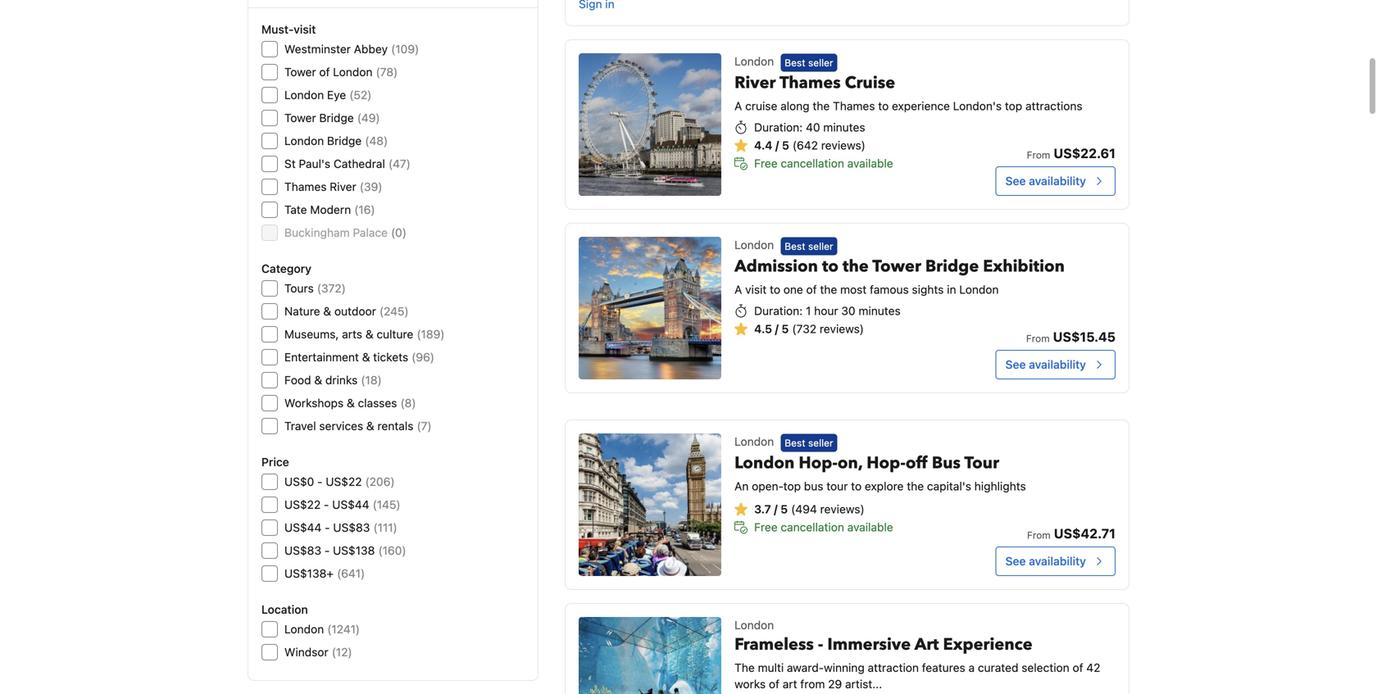 Task type: describe. For each thing, give the bounding box(es) containing it.
river inside river thames cruise a cruise along the thames to experience london's top attractions
[[735, 72, 776, 94]]

travel services & rentals (7)
[[284, 419, 432, 433]]

29
[[828, 678, 842, 691]]

us$0 - us$22 (206)
[[284, 475, 395, 489]]

availability for river thames cruise
[[1029, 174, 1086, 188]]

tower bridge (49)
[[284, 111, 380, 125]]

(111)
[[373, 521, 397, 534]]

from us$42.71
[[1027, 526, 1116, 541]]

to inside london hop-on, hop-off bus tour an open-top bus tour to explore the capital's highlights
[[851, 479, 862, 493]]

2 available from the top
[[847, 520, 893, 534]]

palace
[[353, 226, 388, 239]]

london eye (52)
[[284, 88, 372, 102]]

- for us$44
[[325, 521, 330, 534]]

windsor
[[284, 646, 328, 659]]

(52)
[[349, 88, 372, 102]]

of inside admission to the tower bridge exhibition a visit to one of the most famous sights in london
[[806, 283, 817, 296]]

(145)
[[373, 498, 401, 512]]

(641)
[[337, 567, 365, 580]]

to inside river thames cruise a cruise along the thames to experience london's top attractions
[[878, 99, 889, 113]]

entertainment & tickets (96)
[[284, 350, 435, 364]]

4.5
[[754, 322, 772, 336]]

thames river (39)
[[284, 180, 382, 193]]

services
[[319, 419, 363, 433]]

0 horizontal spatial us$22
[[284, 498, 321, 512]]

1 vertical spatial thames
[[833, 99, 875, 113]]

0 vertical spatial us$44
[[332, 498, 369, 512]]

(18)
[[361, 373, 382, 387]]

us$22 - us$44 (145)
[[284, 498, 401, 512]]

highlights
[[974, 479, 1026, 493]]

nature
[[284, 305, 320, 318]]

st
[[284, 157, 296, 171]]

5 for admission
[[782, 322, 789, 336]]

us$15.45
[[1053, 329, 1116, 345]]

(12)
[[332, 646, 352, 659]]

museums,
[[284, 327, 339, 341]]

london up cruise
[[735, 55, 774, 68]]

(39)
[[360, 180, 382, 193]]

eye
[[327, 88, 346, 102]]

multi
[[758, 661, 784, 675]]

admission
[[735, 255, 818, 278]]

(16)
[[354, 203, 375, 216]]

london (1241)
[[284, 623, 360, 636]]

river thames cruise a cruise along the thames to experience london's top attractions
[[735, 72, 1083, 113]]

abbey
[[354, 42, 388, 56]]

of left 42
[[1073, 661, 1083, 675]]

a inside admission to the tower bridge exhibition a visit to one of the most famous sights in london
[[735, 283, 742, 296]]

tower for tower of london (78)
[[284, 65, 316, 79]]

- for us$0
[[317, 475, 323, 489]]

(642
[[793, 138, 818, 152]]

us$138
[[333, 544, 375, 557]]

food & drinks (18)
[[284, 373, 382, 387]]

us$42.71
[[1054, 526, 1116, 541]]

seller for thames
[[808, 57, 833, 68]]

availability for london hop-on, hop-off bus tour
[[1029, 555, 1086, 568]]

1
[[806, 304, 811, 317]]

london left eye
[[284, 88, 324, 102]]

food
[[284, 373, 311, 387]]

must-
[[261, 23, 294, 36]]

top inside london hop-on, hop-off bus tour an open-top bus tour to explore the capital's highlights
[[783, 479, 801, 493]]

0 horizontal spatial us$83
[[284, 544, 321, 557]]

seller for to
[[808, 240, 833, 252]]

best seller for to
[[785, 240, 833, 252]]

tate modern (16)
[[284, 203, 375, 216]]

30
[[841, 304, 856, 317]]

0 vertical spatial thames
[[780, 72, 841, 94]]

london up an
[[735, 435, 774, 448]]

(372)
[[317, 282, 346, 295]]

duration: for river
[[754, 120, 803, 134]]

42
[[1086, 661, 1100, 675]]

curated
[[978, 661, 1019, 675]]

& for outdoor
[[323, 305, 331, 318]]

works
[[735, 678, 766, 691]]

attraction
[[868, 661, 919, 675]]

2 vertical spatial /
[[774, 502, 778, 516]]

from for admission to the tower bridge exhibition
[[1026, 333, 1050, 344]]

to left one
[[770, 283, 780, 296]]

2 vertical spatial thames
[[284, 180, 327, 193]]

& for tickets
[[362, 350, 370, 364]]

sights
[[912, 283, 944, 296]]

london inside admission to the tower bridge exhibition a visit to one of the most famous sights in london
[[959, 283, 999, 296]]

reviews) for cruise
[[821, 138, 866, 152]]

1 horizontal spatial us$83
[[333, 521, 370, 534]]

see for river thames cruise
[[1005, 174, 1026, 188]]

us$22.61
[[1054, 146, 1116, 161]]

5 for river
[[782, 138, 789, 152]]

london up windsor
[[284, 623, 324, 636]]

london hop-on, hop-off bus tour image
[[579, 434, 721, 576]]

famous
[[870, 283, 909, 296]]

drinks
[[325, 373, 358, 387]]

(47)
[[388, 157, 411, 171]]

cruise
[[845, 72, 895, 94]]

see for admission to the tower bridge exhibition
[[1005, 358, 1026, 371]]

(7)
[[417, 419, 432, 433]]

from us$22.61
[[1027, 146, 1116, 161]]

/ for river
[[775, 138, 779, 152]]

1 cancellation from the top
[[781, 156, 844, 170]]

on,
[[838, 452, 863, 474]]

the inside london hop-on, hop-off bus tour an open-top bus tour to explore the capital's highlights
[[907, 479, 924, 493]]

open-
[[752, 479, 783, 493]]

- inside 'london frameless - immersive art experience the multi award-winning attraction features a curated selection of 42 works of art from 29 artist...'
[[818, 634, 823, 656]]

best for admission
[[785, 240, 805, 252]]

from
[[800, 678, 825, 691]]

bridge inside admission to the tower bridge exhibition a visit to one of the most famous sights in london
[[925, 255, 979, 278]]

in
[[947, 283, 956, 296]]

& right arts
[[365, 327, 373, 341]]

classes
[[358, 396, 397, 410]]

(8)
[[400, 396, 416, 410]]

to up "duration: 1 hour 30 minutes"
[[822, 255, 839, 278]]

windsor (12)
[[284, 646, 352, 659]]

from for river thames cruise
[[1027, 149, 1050, 161]]

tickets
[[373, 350, 408, 364]]

culture
[[377, 327, 413, 341]]

(49)
[[357, 111, 380, 125]]

(0)
[[391, 226, 407, 239]]

tower of london (78)
[[284, 65, 398, 79]]

location
[[261, 603, 308, 616]]

artist...
[[845, 678, 882, 691]]

the up most
[[843, 255, 869, 278]]

hour
[[814, 304, 838, 317]]

- for us$83
[[324, 544, 330, 557]]

(1241)
[[327, 623, 360, 636]]

along
[[781, 99, 810, 113]]



Task type: locate. For each thing, give the bounding box(es) containing it.
see availability down from us$15.45
[[1005, 358, 1086, 371]]

0 vertical spatial duration:
[[754, 120, 803, 134]]

frameless - immersive art experience image
[[579, 617, 721, 694]]

2 vertical spatial see availability
[[1005, 555, 1086, 568]]

1 free from the top
[[754, 156, 778, 170]]

see availability for admission to the tower bridge exhibition
[[1005, 358, 1086, 371]]

cruise
[[745, 99, 777, 113]]

2 best seller from the top
[[785, 240, 833, 252]]

reviews)
[[821, 138, 866, 152], [820, 322, 864, 336], [820, 502, 865, 516]]

bridge for london bridge
[[327, 134, 362, 148]]

2 vertical spatial reviews)
[[820, 502, 865, 516]]

seller up 'along'
[[808, 57, 833, 68]]

(732
[[792, 322, 817, 336]]

1 vertical spatial us$22
[[284, 498, 321, 512]]

- right us$0
[[317, 475, 323, 489]]

1 vertical spatial visit
[[745, 283, 767, 296]]

cancellation down 4.4 / 5 (642 reviews)
[[781, 156, 844, 170]]

a left cruise
[[735, 99, 742, 113]]

duration: 1 hour 30 minutes
[[754, 304, 901, 317]]

buckingham
[[284, 226, 350, 239]]

& right food
[[314, 373, 322, 387]]

1 availability from the top
[[1029, 174, 1086, 188]]

3 best seller from the top
[[785, 437, 833, 449]]

an
[[735, 479, 749, 493]]

0 vertical spatial from
[[1027, 149, 1050, 161]]

availability for admission to the tower bridge exhibition
[[1029, 358, 1086, 371]]

1 vertical spatial free
[[754, 520, 778, 534]]

1 vertical spatial us$83
[[284, 544, 321, 557]]

hop- up bus
[[799, 452, 838, 474]]

tower down westminster
[[284, 65, 316, 79]]

& up "travel services & rentals (7)"
[[347, 396, 355, 410]]

st paul's cathedral (47)
[[284, 157, 411, 171]]

1 vertical spatial minutes
[[859, 304, 901, 317]]

1 vertical spatial /
[[775, 322, 779, 336]]

- down us$0 - us$22 (206)
[[324, 498, 329, 512]]

us$44 - us$83 (111)
[[284, 521, 397, 534]]

entertainment
[[284, 350, 359, 364]]

thames up 'along'
[[780, 72, 841, 94]]

workshops
[[284, 396, 344, 410]]

attractions
[[1026, 99, 1083, 113]]

1 vertical spatial availability
[[1029, 358, 1086, 371]]

selection
[[1022, 661, 1070, 675]]

(78)
[[376, 65, 398, 79]]

london's
[[953, 99, 1002, 113]]

london inside london hop-on, hop-off bus tour an open-top bus tour to explore the capital's highlights
[[735, 452, 795, 474]]

3 seller from the top
[[808, 437, 833, 449]]

5 left (732
[[782, 322, 789, 336]]

us$22 up us$22 - us$44 (145)
[[326, 475, 362, 489]]

london up frameless
[[735, 618, 774, 632]]

us$22 down us$0
[[284, 498, 321, 512]]

0 vertical spatial river
[[735, 72, 776, 94]]

1 horizontal spatial us$22
[[326, 475, 362, 489]]

1 horizontal spatial hop-
[[867, 452, 906, 474]]

hop- up explore
[[867, 452, 906, 474]]

3.7 / 5 (494 reviews)
[[754, 502, 865, 516]]

/
[[775, 138, 779, 152], [775, 322, 779, 336], [774, 502, 778, 516]]

from for london hop-on, hop-off bus tour
[[1027, 530, 1051, 541]]

visit inside admission to the tower bridge exhibition a visit to one of the most famous sights in london
[[745, 283, 767, 296]]

river up cruise
[[735, 72, 776, 94]]

price
[[261, 455, 289, 469]]

4.5 / 5 (732 reviews)
[[754, 322, 864, 336]]

explore
[[865, 479, 904, 493]]

2 see from the top
[[1005, 358, 1026, 371]]

/ right 4.4
[[775, 138, 779, 152]]

bridge for tower bridge
[[319, 111, 354, 125]]

- up award-
[[818, 634, 823, 656]]

see for london hop-on, hop-off bus tour
[[1005, 555, 1026, 568]]

2 free cancellation available from the top
[[754, 520, 893, 534]]

tower inside admission to the tower bridge exhibition a visit to one of the most famous sights in london
[[872, 255, 921, 278]]

2 duration: from the top
[[754, 304, 803, 317]]

visit up westminster
[[294, 23, 316, 36]]

0 horizontal spatial river
[[330, 180, 356, 193]]

2 see availability from the top
[[1005, 358, 1086, 371]]

available down explore
[[847, 520, 893, 534]]

see availability
[[1005, 174, 1086, 188], [1005, 358, 1086, 371], [1005, 555, 1086, 568]]

(206)
[[365, 475, 395, 489]]

of left art
[[769, 678, 780, 691]]

modern
[[310, 203, 351, 216]]

cathedral
[[334, 157, 385, 171]]

the up 40
[[813, 99, 830, 113]]

river thames cruise image
[[579, 53, 721, 196]]

2 cancellation from the top
[[781, 520, 844, 534]]

immersive
[[827, 634, 911, 656]]

admission to the tower bridge exhibition a visit to one of the most famous sights in london
[[735, 255, 1065, 296]]

minutes right 40
[[823, 120, 865, 134]]

duration:
[[754, 120, 803, 134], [754, 304, 803, 317]]

availability down from us$22.61
[[1029, 174, 1086, 188]]

tower up 'famous'
[[872, 255, 921, 278]]

seller for hop-
[[808, 437, 833, 449]]

& down museums, arts & culture (189)
[[362, 350, 370, 364]]

0 vertical spatial see availability
[[1005, 174, 1086, 188]]

travel
[[284, 419, 316, 433]]

1 horizontal spatial visit
[[745, 283, 767, 296]]

1 vertical spatial tower
[[284, 111, 316, 125]]

capital's
[[927, 479, 971, 493]]

1 best seller from the top
[[785, 57, 833, 68]]

thames down the paul's
[[284, 180, 327, 193]]

1 free cancellation available from the top
[[754, 156, 893, 170]]

best for london
[[785, 437, 805, 449]]

0 vertical spatial us$83
[[333, 521, 370, 534]]

1 vertical spatial free cancellation available
[[754, 520, 893, 534]]

4.4
[[754, 138, 773, 152]]

(96)
[[412, 350, 435, 364]]

0 vertical spatial availability
[[1029, 174, 1086, 188]]

- for us$22
[[324, 498, 329, 512]]

1 see availability from the top
[[1005, 174, 1086, 188]]

best seller for hop-
[[785, 437, 833, 449]]

from left us$42.71
[[1027, 530, 1051, 541]]

tower down london eye (52) at top
[[284, 111, 316, 125]]

visit down admission
[[745, 283, 767, 296]]

(109)
[[391, 42, 419, 56]]

(189)
[[417, 327, 445, 341]]

experience
[[943, 634, 1033, 656]]

2 vertical spatial best seller
[[785, 437, 833, 449]]

0 vertical spatial minutes
[[823, 120, 865, 134]]

london right in
[[959, 283, 999, 296]]

availability down from us$15.45
[[1029, 358, 1086, 371]]

us$138+
[[284, 567, 334, 580]]

1 vertical spatial 5
[[782, 322, 789, 336]]

1 horizontal spatial river
[[735, 72, 776, 94]]

top left bus
[[783, 479, 801, 493]]

from inside from us$15.45
[[1026, 333, 1050, 344]]

2 vertical spatial see
[[1005, 555, 1026, 568]]

availability down from us$42.71
[[1029, 555, 1086, 568]]

bridge up in
[[925, 255, 979, 278]]

to down the cruise
[[878, 99, 889, 113]]

free down 3.7
[[754, 520, 778, 534]]

0 vertical spatial best
[[785, 57, 805, 68]]

london bridge (48)
[[284, 134, 388, 148]]

1 vertical spatial seller
[[808, 240, 833, 252]]

0 vertical spatial cancellation
[[781, 156, 844, 170]]

1 a from the top
[[735, 99, 742, 113]]

5 left (642
[[782, 138, 789, 152]]

of
[[319, 65, 330, 79], [806, 283, 817, 296], [1073, 661, 1083, 675], [769, 678, 780, 691]]

us$83
[[333, 521, 370, 534], [284, 544, 321, 557]]

0 vertical spatial free
[[754, 156, 778, 170]]

from inside from us$22.61
[[1027, 149, 1050, 161]]

free cancellation available down the 3.7 / 5 (494 reviews)
[[754, 520, 893, 534]]

from left us$15.45
[[1026, 333, 1050, 344]]

(245)
[[379, 305, 409, 318]]

rentals
[[377, 419, 413, 433]]

of up london eye (52) at top
[[319, 65, 330, 79]]

best seller for thames
[[785, 57, 833, 68]]

0 vertical spatial tower
[[284, 65, 316, 79]]

2 vertical spatial bridge
[[925, 255, 979, 278]]

3 see availability from the top
[[1005, 555, 1086, 568]]

duration: for admission
[[754, 304, 803, 317]]

seller up admission
[[808, 240, 833, 252]]

top inside river thames cruise a cruise along the thames to experience london's top attractions
[[1005, 99, 1022, 113]]

to right tour
[[851, 479, 862, 493]]

tower for tower bridge (49)
[[284, 111, 316, 125]]

1 vertical spatial see availability
[[1005, 358, 1086, 371]]

2 hop- from the left
[[867, 452, 906, 474]]

(48)
[[365, 134, 388, 148]]

thames down the cruise
[[833, 99, 875, 113]]

cancellation down the 3.7 / 5 (494 reviews)
[[781, 520, 844, 534]]

reviews) down 30 at the top of the page
[[820, 322, 864, 336]]

1 vertical spatial bridge
[[327, 134, 362, 148]]

best up 'along'
[[785, 57, 805, 68]]

& down classes
[[366, 419, 374, 433]]

3 availability from the top
[[1029, 555, 1086, 568]]

1 available from the top
[[847, 156, 893, 170]]

tour
[[964, 452, 999, 474]]

the up "duration: 1 hour 30 minutes"
[[820, 283, 837, 296]]

0 vertical spatial see
[[1005, 174, 1026, 188]]

the inside river thames cruise a cruise along the thames to experience london's top attractions
[[813, 99, 830, 113]]

workshops & classes (8)
[[284, 396, 416, 410]]

us$44 up us$44 - us$83 (111) in the left of the page
[[332, 498, 369, 512]]

best seller
[[785, 57, 833, 68], [785, 240, 833, 252], [785, 437, 833, 449]]

from left us$22.61
[[1027, 149, 1050, 161]]

40
[[806, 120, 820, 134]]

3 see from the top
[[1005, 555, 1026, 568]]

arts
[[342, 327, 362, 341]]

westminster
[[284, 42, 351, 56]]

tower
[[284, 65, 316, 79], [284, 111, 316, 125], [872, 255, 921, 278]]

0 vertical spatial top
[[1005, 99, 1022, 113]]

most
[[840, 283, 867, 296]]

minutes down 'famous'
[[859, 304, 901, 317]]

us$44
[[332, 498, 369, 512], [284, 521, 322, 534]]

see availability for london hop-on, hop-off bus tour
[[1005, 555, 1086, 568]]

london up open-
[[735, 452, 795, 474]]

3.7
[[754, 502, 771, 516]]

free cancellation available down 4.4 / 5 (642 reviews)
[[754, 156, 893, 170]]

4.4 / 5 (642 reviews)
[[754, 138, 866, 152]]

- up "us$138+ (641)" in the left bottom of the page
[[324, 544, 330, 557]]

outdoor
[[334, 305, 376, 318]]

the down off
[[907, 479, 924, 493]]

winning
[[824, 661, 865, 675]]

2 vertical spatial best
[[785, 437, 805, 449]]

0 vertical spatial best seller
[[785, 57, 833, 68]]

reviews) right (642
[[821, 138, 866, 152]]

1 vertical spatial top
[[783, 479, 801, 493]]

1 vertical spatial river
[[330, 180, 356, 193]]

see availability down from us$22.61
[[1005, 174, 1086, 188]]

0 vertical spatial visit
[[294, 23, 316, 36]]

0 horizontal spatial visit
[[294, 23, 316, 36]]

1 vertical spatial see
[[1005, 358, 1026, 371]]

(494
[[791, 502, 817, 516]]

0 vertical spatial us$22
[[326, 475, 362, 489]]

1 seller from the top
[[808, 57, 833, 68]]

duration: 40 minutes
[[754, 120, 865, 134]]

1 vertical spatial best seller
[[785, 240, 833, 252]]

best for river
[[785, 57, 805, 68]]

2 vertical spatial tower
[[872, 255, 921, 278]]

1 vertical spatial best
[[785, 240, 805, 252]]

art
[[783, 678, 797, 691]]

1 vertical spatial cancellation
[[781, 520, 844, 534]]

a down admission
[[735, 283, 742, 296]]

1 vertical spatial reviews)
[[820, 322, 864, 336]]

/ right 4.5
[[775, 322, 779, 336]]

duration: up 4.5
[[754, 304, 803, 317]]

london up admission
[[735, 238, 774, 252]]

tour
[[827, 479, 848, 493]]

2 free from the top
[[754, 520, 778, 534]]

1 best from the top
[[785, 57, 805, 68]]

bridge up st paul's cathedral (47)
[[327, 134, 362, 148]]

2 a from the top
[[735, 283, 742, 296]]

paul's
[[299, 157, 330, 171]]

0 vertical spatial reviews)
[[821, 138, 866, 152]]

/ right 3.7
[[774, 502, 778, 516]]

from us$15.45
[[1026, 329, 1116, 345]]

0 horizontal spatial top
[[783, 479, 801, 493]]

0 vertical spatial available
[[847, 156, 893, 170]]

0 horizontal spatial us$44
[[284, 521, 322, 534]]

best up bus
[[785, 437, 805, 449]]

2 availability from the top
[[1029, 358, 1086, 371]]

- down us$22 - us$44 (145)
[[325, 521, 330, 534]]

river down st paul's cathedral (47)
[[330, 180, 356, 193]]

1 vertical spatial from
[[1026, 333, 1050, 344]]

(160)
[[378, 544, 406, 557]]

the
[[735, 661, 755, 675]]

best up admission
[[785, 240, 805, 252]]

1 vertical spatial available
[[847, 520, 893, 534]]

free down 4.4
[[754, 156, 778, 170]]

1 see from the top
[[1005, 174, 1026, 188]]

hop-
[[799, 452, 838, 474], [867, 452, 906, 474]]

admission to the tower bridge exhibition image
[[579, 237, 721, 380]]

one
[[784, 283, 803, 296]]

/ for admission
[[775, 322, 779, 336]]

2 vertical spatial 5
[[781, 502, 788, 516]]

1 vertical spatial duration:
[[754, 304, 803, 317]]

london up the paul's
[[284, 134, 324, 148]]

features
[[922, 661, 965, 675]]

& down (372)
[[323, 305, 331, 318]]

top
[[1005, 99, 1022, 113], [783, 479, 801, 493]]

0 vertical spatial bridge
[[319, 111, 354, 125]]

2 seller from the top
[[808, 240, 833, 252]]

london inside 'london frameless - immersive art experience the multi award-winning attraction features a curated selection of 42 works of art from 29 artist...'
[[735, 618, 774, 632]]

1 horizontal spatial us$44
[[332, 498, 369, 512]]

museums, arts & culture (189)
[[284, 327, 445, 341]]

0 vertical spatial 5
[[782, 138, 789, 152]]

2 vertical spatial from
[[1027, 530, 1051, 541]]

top right london's
[[1005, 99, 1022, 113]]

& for classes
[[347, 396, 355, 410]]

best seller up 'along'
[[785, 57, 833, 68]]

& for drinks
[[314, 373, 322, 387]]

a inside river thames cruise a cruise along the thames to experience london's top attractions
[[735, 99, 742, 113]]

london down westminster abbey (109)
[[333, 65, 373, 79]]

1 duration: from the top
[[754, 120, 803, 134]]

0 vertical spatial seller
[[808, 57, 833, 68]]

river
[[735, 72, 776, 94], [330, 180, 356, 193]]

tours (372)
[[284, 282, 346, 295]]

2 vertical spatial availability
[[1029, 555, 1086, 568]]

best seller up admission
[[785, 240, 833, 252]]

0 vertical spatial free cancellation available
[[754, 156, 893, 170]]

best seller up bus
[[785, 437, 833, 449]]

bridge
[[319, 111, 354, 125], [327, 134, 362, 148], [925, 255, 979, 278]]

us$83 up us$138+
[[284, 544, 321, 557]]

bus
[[932, 452, 961, 474]]

us$83 - us$138 (160)
[[284, 544, 406, 557]]

1 horizontal spatial top
[[1005, 99, 1022, 113]]

0 vertical spatial a
[[735, 99, 742, 113]]

london
[[735, 55, 774, 68], [333, 65, 373, 79], [284, 88, 324, 102], [284, 134, 324, 148], [735, 238, 774, 252], [959, 283, 999, 296], [735, 435, 774, 448], [735, 452, 795, 474], [735, 618, 774, 632], [284, 623, 324, 636]]

see availability down from us$42.71
[[1005, 555, 1086, 568]]

1 vertical spatial a
[[735, 283, 742, 296]]

see availability for river thames cruise
[[1005, 174, 1086, 188]]

from inside from us$42.71
[[1027, 530, 1051, 541]]

reviews) down tour
[[820, 502, 865, 516]]

available down 4.4 / 5 (642 reviews)
[[847, 156, 893, 170]]

0 vertical spatial /
[[775, 138, 779, 152]]

us$83 up 'us$138'
[[333, 521, 370, 534]]

1 hop- from the left
[[799, 452, 838, 474]]

of right one
[[806, 283, 817, 296]]

duration: up 4.4
[[754, 120, 803, 134]]

seller up bus
[[808, 437, 833, 449]]

bridge down eye
[[319, 111, 354, 125]]

must-visit
[[261, 23, 316, 36]]

2 vertical spatial seller
[[808, 437, 833, 449]]

5 left (494
[[781, 502, 788, 516]]

3 best from the top
[[785, 437, 805, 449]]

0 horizontal spatial hop-
[[799, 452, 838, 474]]

a
[[969, 661, 975, 675]]

-
[[317, 475, 323, 489], [324, 498, 329, 512], [325, 521, 330, 534], [324, 544, 330, 557], [818, 634, 823, 656]]

exhibition
[[983, 255, 1065, 278]]

reviews) for the
[[820, 322, 864, 336]]

1 vertical spatial us$44
[[284, 521, 322, 534]]

buckingham palace (0)
[[284, 226, 407, 239]]

2 best from the top
[[785, 240, 805, 252]]

us$44 down us$22 - us$44 (145)
[[284, 521, 322, 534]]

experience
[[892, 99, 950, 113]]



Task type: vqa. For each thing, say whether or not it's contained in the screenshot.


